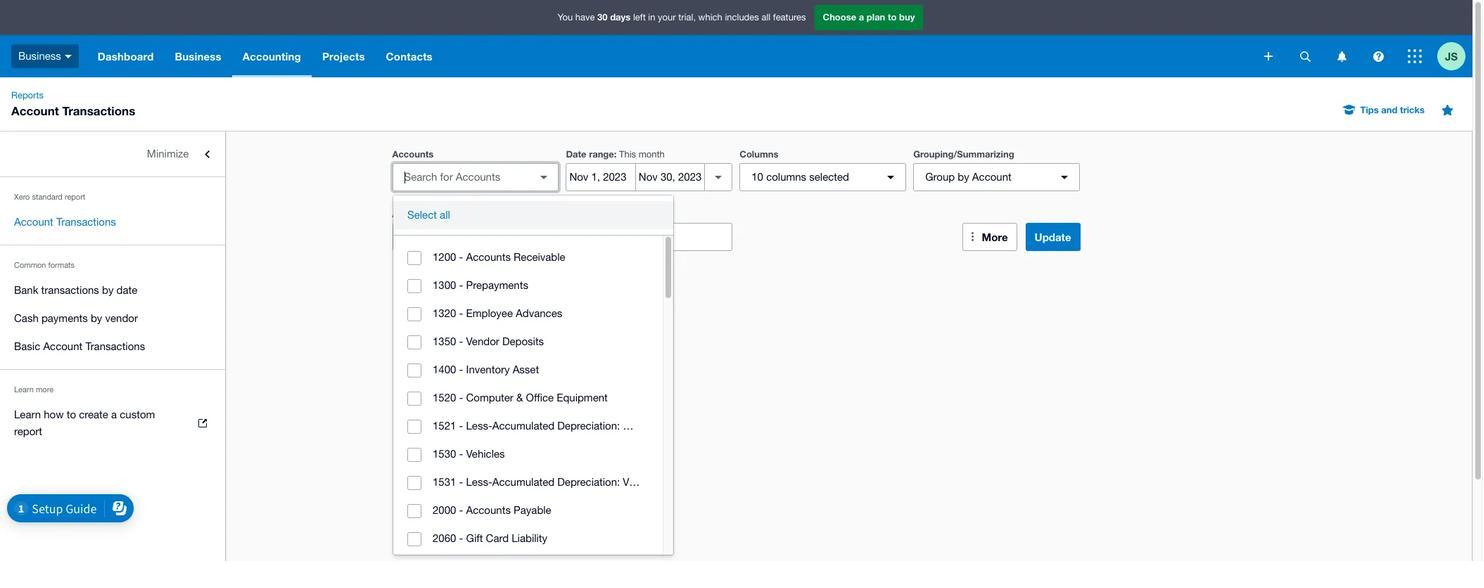 Task type: describe. For each thing, give the bounding box(es) containing it.
1520 - computer & office equipment button
[[393, 384, 663, 413]]

only with transactions button
[[392, 223, 559, 251]]

computer inside button
[[623, 420, 671, 432]]

2000 - accounts payable
[[433, 505, 552, 517]]

more
[[36, 386, 54, 394]]

account inside basic account transactions link
[[43, 341, 83, 353]]

choose
[[823, 11, 857, 23]]

bank
[[14, 284, 38, 296]]

depreciation: for computer
[[558, 420, 620, 432]]

by for vendor
[[91, 313, 102, 324]]

grouping/summarizing
[[914, 149, 1015, 160]]

report inside learn how to create a custom report
[[14, 426, 42, 438]]

Search for Accounts text field
[[393, 164, 533, 191]]

1400 - inventory asset button
[[393, 356, 663, 385]]

2060 - gift card liability
[[433, 533, 548, 545]]

10
[[752, 171, 764, 183]]

office inside button
[[683, 420, 711, 432]]

& inside button
[[517, 392, 523, 404]]

0 horizontal spatial business
[[18, 50, 61, 62]]

less- for 1521
[[466, 420, 493, 432]]

include
[[448, 208, 479, 220]]

accounting button
[[232, 35, 312, 77]]

dashboard link
[[87, 35, 164, 77]]

learn for learn how to create a custom report
[[14, 409, 41, 421]]

account inside "reports account transactions"
[[11, 103, 59, 118]]

- for 1520
[[459, 392, 463, 404]]

contacts button
[[376, 35, 443, 77]]

2 business button from the left
[[164, 35, 232, 77]]

account inside "group by account" popup button
[[973, 171, 1012, 183]]

more
[[982, 231, 1008, 244]]

1350 - vendor deposits
[[433, 336, 544, 348]]

cash payments by vendor link
[[0, 305, 225, 333]]

accounts up only
[[392, 208, 434, 220]]

tips and tricks button
[[1336, 99, 1434, 121]]

1530
[[433, 448, 456, 460]]

standard
[[32, 193, 63, 201]]

2000 - accounts payable button
[[393, 497, 663, 525]]

& inside button
[[673, 420, 680, 432]]

- for 1300
[[459, 279, 463, 291]]

all inside button
[[440, 209, 450, 221]]

transactions inside the only with transactions 'popup button'
[[451, 231, 509, 243]]

js
[[1446, 50, 1458, 62]]

account inside account transactions link
[[14, 216, 53, 228]]

plan
[[867, 11, 886, 23]]

bank transactions by date
[[14, 284, 137, 296]]

vendor
[[466, 336, 500, 348]]

1320 - employee advances button
[[393, 300, 663, 328]]

transactions inside "bank transactions by date" link
[[41, 284, 99, 296]]

- for 2000
[[459, 505, 463, 517]]

have
[[576, 12, 595, 23]]

Select start date field
[[567, 164, 635, 191]]

1521 - less-accumulated depreciation: computer & office equipment button
[[393, 412, 765, 441]]

includes
[[725, 12, 759, 23]]

1320 - employee advances
[[433, 308, 563, 320]]

1300 - prepayments button
[[393, 272, 663, 300]]

1350 - vendor deposits button
[[393, 328, 663, 357]]

you
[[558, 12, 573, 23]]

1300
[[433, 279, 456, 291]]

1300 - prepayments
[[433, 279, 529, 291]]

reports account transactions
[[11, 90, 135, 118]]

1400 - inventory asset
[[433, 364, 539, 376]]

- for 1320
[[459, 308, 463, 320]]

tricks
[[1401, 104, 1425, 115]]

select all button
[[393, 201, 674, 229]]

open image
[[530, 163, 558, 191]]

select
[[408, 209, 437, 221]]

group containing select all
[[393, 196, 765, 562]]

cash payments by vendor
[[14, 313, 138, 324]]

10 columns selected
[[752, 171, 850, 183]]

columns
[[767, 171, 807, 183]]

employee
[[466, 308, 513, 320]]

common
[[14, 261, 46, 270]]

1 horizontal spatial to
[[436, 208, 445, 220]]

1 vertical spatial transactions
[[56, 216, 116, 228]]

2000
[[433, 505, 456, 517]]

you have 30 days left in your trial, which includes all features
[[558, 11, 806, 23]]

- for 1350
[[459, 336, 463, 348]]

payments
[[41, 313, 88, 324]]

vehicles inside 1531 - less-accumulated depreciation: vehicles button
[[623, 477, 662, 488]]

learn how to create a custom report
[[14, 409, 155, 438]]

to inside banner
[[888, 11, 897, 23]]

date
[[117, 284, 137, 296]]

learn more
[[14, 386, 54, 394]]

1520
[[433, 392, 456, 404]]

reports link
[[6, 89, 49, 103]]

computer inside button
[[466, 392, 514, 404]]

1530 - vehicles button
[[393, 441, 663, 469]]

cash
[[14, 313, 39, 324]]

tips and tricks
[[1361, 104, 1425, 115]]

prepayments
[[466, 279, 529, 291]]

and
[[1382, 104, 1398, 115]]

30
[[598, 11, 608, 23]]

:
[[614, 149, 617, 160]]

1200
[[433, 251, 456, 263]]

liability
[[512, 533, 548, 545]]

filter button
[[566, 223, 733, 251]]

custom
[[120, 409, 155, 421]]

trial,
[[679, 12, 696, 23]]

transactions for basic account transactions
[[85, 341, 145, 353]]

1 horizontal spatial report
[[65, 193, 85, 201]]

group
[[926, 171, 955, 183]]

basic account transactions link
[[0, 333, 225, 361]]

banner containing js
[[0, 0, 1473, 77]]

less- for 1531
[[466, 477, 493, 488]]

depreciation: for vehicles
[[558, 477, 620, 488]]

receivable
[[514, 251, 566, 263]]

a inside learn how to create a custom report
[[111, 409, 117, 421]]

0 horizontal spatial svg image
[[1265, 52, 1273, 61]]

this
[[619, 149, 636, 160]]



Task type: vqa. For each thing, say whether or not it's contained in the screenshot.
ACCOUNTS
yes



Task type: locate. For each thing, give the bounding box(es) containing it.
by for date
[[102, 284, 114, 296]]

left
[[633, 12, 646, 23]]

less- down 1530 - vehicles
[[466, 477, 493, 488]]

1200 - accounts receivable button
[[393, 244, 663, 272]]

1 vertical spatial equipment
[[714, 420, 765, 432]]

equipment inside 1520 - computer & office equipment button
[[557, 392, 608, 404]]

group by account
[[926, 171, 1012, 183]]

0 horizontal spatial computer
[[466, 392, 514, 404]]

choose a plan to buy
[[823, 11, 915, 23]]

list box
[[393, 196, 765, 562]]

1 learn from the top
[[14, 386, 34, 394]]

tips
[[1361, 104, 1379, 115]]

only with transactions
[[404, 231, 509, 243]]

0 vertical spatial by
[[958, 171, 970, 183]]

accumulated
[[493, 420, 555, 432], [493, 477, 555, 488]]

2 depreciation: from the top
[[558, 477, 620, 488]]

account down xero
[[14, 216, 53, 228]]

0 vertical spatial transactions
[[451, 231, 509, 243]]

0 horizontal spatial office
[[526, 392, 554, 404]]

less- up 1530 - vehicles
[[466, 420, 493, 432]]

1 vertical spatial computer
[[623, 420, 671, 432]]

&
[[517, 392, 523, 404], [673, 420, 680, 432]]

0 vertical spatial computer
[[466, 392, 514, 404]]

accumulated down 1530 - vehicles button
[[493, 477, 555, 488]]

1 vertical spatial all
[[440, 209, 450, 221]]

report down learn more
[[14, 426, 42, 438]]

2 accumulated from the top
[[493, 477, 555, 488]]

1 vertical spatial accumulated
[[493, 477, 555, 488]]

transactions up 1200 - accounts receivable in the top of the page
[[451, 231, 509, 243]]

to left buy
[[888, 11, 897, 23]]

svg image
[[1408, 49, 1422, 63], [1265, 52, 1273, 61]]

1 accumulated from the top
[[493, 420, 555, 432]]

1 vertical spatial &
[[673, 420, 680, 432]]

- right 1350
[[459, 336, 463, 348]]

learn for learn more
[[14, 386, 34, 394]]

- right 1521
[[459, 420, 463, 432]]

0 vertical spatial accumulated
[[493, 420, 555, 432]]

transactions down xero standard report
[[56, 216, 116, 228]]

svg image
[[1300, 51, 1311, 62], [1338, 51, 1347, 62], [1374, 51, 1384, 62], [65, 55, 72, 58]]

2 learn from the top
[[14, 409, 41, 421]]

account down reports link
[[11, 103, 59, 118]]

group
[[393, 196, 765, 562]]

dashboard
[[98, 50, 154, 63]]

accumulated for 1531
[[493, 477, 555, 488]]

a left plan
[[859, 11, 865, 23]]

0 horizontal spatial transactions
[[41, 284, 99, 296]]

accounts up 2060 - gift card liability
[[466, 505, 511, 517]]

0 vertical spatial transactions
[[62, 103, 135, 118]]

in
[[648, 12, 656, 23]]

1 vertical spatial transactions
[[41, 284, 99, 296]]

9 - from the top
[[459, 477, 463, 488]]

update button
[[1026, 223, 1081, 251]]

navigation
[[87, 35, 1255, 77]]

to inside learn how to create a custom report
[[67, 409, 76, 421]]

- right the 1320
[[459, 308, 463, 320]]

0 vertical spatial learn
[[14, 386, 34, 394]]

0 vertical spatial depreciation:
[[558, 420, 620, 432]]

1 vertical spatial by
[[102, 284, 114, 296]]

1521
[[433, 420, 456, 432]]

11 - from the top
[[459, 533, 463, 545]]

basic account transactions
[[14, 341, 145, 353]]

None field
[[392, 163, 559, 191]]

1 horizontal spatial equipment
[[714, 420, 765, 432]]

2060 - gift card liability button
[[393, 525, 663, 554]]

0 horizontal spatial equipment
[[557, 392, 608, 404]]

accounting
[[243, 50, 301, 63]]

1 business button from the left
[[0, 35, 87, 77]]

0 vertical spatial a
[[859, 11, 865, 23]]

0 horizontal spatial all
[[440, 209, 450, 221]]

0 horizontal spatial vehicles
[[466, 448, 505, 460]]

columns
[[740, 149, 779, 160]]

remove from favorites image
[[1434, 96, 1462, 124]]

transactions
[[62, 103, 135, 118], [56, 216, 116, 228], [85, 341, 145, 353]]

1 vertical spatial depreciation:
[[558, 477, 620, 488]]

0 vertical spatial equipment
[[557, 392, 608, 404]]

8 - from the top
[[459, 448, 463, 460]]

1 vertical spatial less-
[[466, 477, 493, 488]]

- for 1530
[[459, 448, 463, 460]]

- inside button
[[459, 308, 463, 320]]

transactions up minimize button
[[62, 103, 135, 118]]

all up with
[[440, 209, 450, 221]]

range
[[589, 149, 614, 160]]

transactions down formats
[[41, 284, 99, 296]]

all left features
[[762, 12, 771, 23]]

- right 2000
[[459, 505, 463, 517]]

- right 1200
[[459, 251, 463, 263]]

0 vertical spatial less-
[[466, 420, 493, 432]]

1 - from the top
[[459, 251, 463, 263]]

common formats
[[14, 261, 75, 270]]

1 vertical spatial to
[[436, 208, 445, 220]]

contacts
[[386, 50, 433, 63]]

3 - from the top
[[459, 308, 463, 320]]

bank transactions by date link
[[0, 277, 225, 305]]

to
[[888, 11, 897, 23], [436, 208, 445, 220], [67, 409, 76, 421]]

accounts to include
[[392, 208, 479, 220]]

to right how at bottom
[[67, 409, 76, 421]]

learn left more
[[14, 386, 34, 394]]

1 horizontal spatial svg image
[[1408, 49, 1422, 63]]

minimize button
[[0, 140, 225, 168]]

account transactions
[[14, 216, 116, 228]]

minimize
[[147, 148, 189, 160]]

list of convenience dates image
[[705, 163, 733, 191]]

2 vertical spatial by
[[91, 313, 102, 324]]

transactions for reports account transactions
[[62, 103, 135, 118]]

1 vertical spatial office
[[683, 420, 711, 432]]

1 vertical spatial vehicles
[[623, 477, 662, 488]]

1 depreciation: from the top
[[558, 420, 620, 432]]

0 vertical spatial vehicles
[[466, 448, 505, 460]]

payable
[[514, 505, 552, 517]]

2 vertical spatial transactions
[[85, 341, 145, 353]]

2 horizontal spatial to
[[888, 11, 897, 23]]

- for 1200
[[459, 251, 463, 263]]

Select end date field
[[636, 164, 705, 191]]

- right 1300
[[459, 279, 463, 291]]

depreciation: down 1520 - computer & office equipment button
[[558, 420, 620, 432]]

all inside you have 30 days left in your trial, which includes all features
[[762, 12, 771, 23]]

report up the account transactions
[[65, 193, 85, 201]]

2 less- from the top
[[466, 477, 493, 488]]

7 - from the top
[[459, 420, 463, 432]]

0 vertical spatial to
[[888, 11, 897, 23]]

0 horizontal spatial report
[[14, 426, 42, 438]]

by down grouping/summarizing
[[958, 171, 970, 183]]

account transactions link
[[0, 208, 225, 236]]

more button
[[963, 223, 1017, 251]]

only
[[404, 231, 426, 243]]

buy
[[900, 11, 915, 23]]

which
[[699, 12, 723, 23]]

account down grouping/summarizing
[[973, 171, 1012, 183]]

date range : this month
[[566, 149, 665, 160]]

vehicles inside 1530 - vehicles button
[[466, 448, 505, 460]]

filter
[[594, 231, 619, 243]]

0 vertical spatial office
[[526, 392, 554, 404]]

business button
[[0, 35, 87, 77], [164, 35, 232, 77]]

learn down learn more
[[14, 409, 41, 421]]

1 horizontal spatial business button
[[164, 35, 232, 77]]

1 horizontal spatial a
[[859, 11, 865, 23]]

1 less- from the top
[[466, 420, 493, 432]]

accumulated down 1520 - computer & office equipment button
[[493, 420, 555, 432]]

- right 1531
[[459, 477, 463, 488]]

1 vertical spatial report
[[14, 426, 42, 438]]

by inside 'link'
[[91, 313, 102, 324]]

office
[[526, 392, 554, 404], [683, 420, 711, 432]]

2 - from the top
[[459, 279, 463, 291]]

days
[[610, 11, 631, 23]]

depreciation: down 1521 - less-accumulated depreciation: computer & office equipment button on the bottom
[[558, 477, 620, 488]]

1 horizontal spatial &
[[673, 420, 680, 432]]

how
[[44, 409, 64, 421]]

business
[[18, 50, 61, 62], [175, 50, 222, 63]]

1 horizontal spatial computer
[[623, 420, 671, 432]]

2060
[[433, 533, 456, 545]]

account
[[11, 103, 59, 118], [973, 171, 1012, 183], [14, 216, 53, 228], [43, 341, 83, 353]]

6 - from the top
[[459, 392, 463, 404]]

1 vertical spatial a
[[111, 409, 117, 421]]

features
[[773, 12, 806, 23]]

- left gift
[[459, 533, 463, 545]]

1 horizontal spatial business
[[175, 50, 222, 63]]

- right 1400
[[459, 364, 463, 376]]

- for 2060
[[459, 533, 463, 545]]

1531
[[433, 477, 456, 488]]

transactions inside "reports account transactions"
[[62, 103, 135, 118]]

projects button
[[312, 35, 376, 77]]

date
[[566, 149, 587, 160]]

accounts up the search for accounts text box
[[392, 149, 434, 160]]

by
[[958, 171, 970, 183], [102, 284, 114, 296], [91, 313, 102, 324]]

formats
[[48, 261, 75, 270]]

1 horizontal spatial transactions
[[451, 231, 509, 243]]

accumulated for 1521
[[493, 420, 555, 432]]

depreciation:
[[558, 420, 620, 432], [558, 477, 620, 488]]

create
[[79, 409, 108, 421]]

1 horizontal spatial office
[[683, 420, 711, 432]]

navigation containing dashboard
[[87, 35, 1255, 77]]

office inside button
[[526, 392, 554, 404]]

accounts up the 1300 - prepayments
[[466, 251, 511, 263]]

0 vertical spatial &
[[517, 392, 523, 404]]

- inside button
[[459, 392, 463, 404]]

month
[[639, 149, 665, 160]]

- for 1521
[[459, 420, 463, 432]]

learn how to create a custom report link
[[0, 401, 225, 446]]

to left include
[[436, 208, 445, 220]]

learn inside learn how to create a custom report
[[14, 409, 41, 421]]

0 vertical spatial report
[[65, 193, 85, 201]]

1 vertical spatial learn
[[14, 409, 41, 421]]

1530 - vehicles
[[433, 448, 505, 460]]

4 - from the top
[[459, 336, 463, 348]]

all
[[762, 12, 771, 23], [440, 209, 450, 221]]

10 - from the top
[[459, 505, 463, 517]]

5 - from the top
[[459, 364, 463, 376]]

1521 - less-accumulated depreciation: computer & office equipment
[[433, 420, 765, 432]]

equipment inside 1521 - less-accumulated depreciation: computer & office equipment button
[[714, 420, 765, 432]]

inventory
[[466, 364, 510, 376]]

asset
[[513, 364, 539, 376]]

0 horizontal spatial to
[[67, 409, 76, 421]]

navigation inside banner
[[87, 35, 1255, 77]]

1 horizontal spatial all
[[762, 12, 771, 23]]

a right create
[[111, 409, 117, 421]]

1520 - computer & office equipment
[[433, 392, 608, 404]]

1 horizontal spatial vehicles
[[623, 477, 662, 488]]

xero
[[14, 193, 30, 201]]

- for 1531
[[459, 477, 463, 488]]

- right the 1520
[[459, 392, 463, 404]]

0 horizontal spatial &
[[517, 392, 523, 404]]

banner
[[0, 0, 1473, 77]]

by left vendor
[[91, 313, 102, 324]]

1531 - less-accumulated depreciation: vehicles button
[[393, 469, 663, 497]]

account down payments
[[43, 341, 83, 353]]

0 horizontal spatial a
[[111, 409, 117, 421]]

- right "1530"
[[459, 448, 463, 460]]

0 horizontal spatial business button
[[0, 35, 87, 77]]

transactions down cash payments by vendor 'link'
[[85, 341, 145, 353]]

list box containing select all
[[393, 196, 765, 562]]

by inside popup button
[[958, 171, 970, 183]]

reports
[[11, 90, 44, 101]]

projects
[[322, 50, 365, 63]]

- for 1400
[[459, 364, 463, 376]]

1320
[[433, 308, 456, 320]]

0 vertical spatial all
[[762, 12, 771, 23]]

group by account button
[[914, 163, 1080, 191]]

2 vertical spatial to
[[67, 409, 76, 421]]

a inside banner
[[859, 11, 865, 23]]

1200 - accounts receivable
[[433, 251, 566, 263]]

by left the date
[[102, 284, 114, 296]]

deposits
[[503, 336, 544, 348]]



